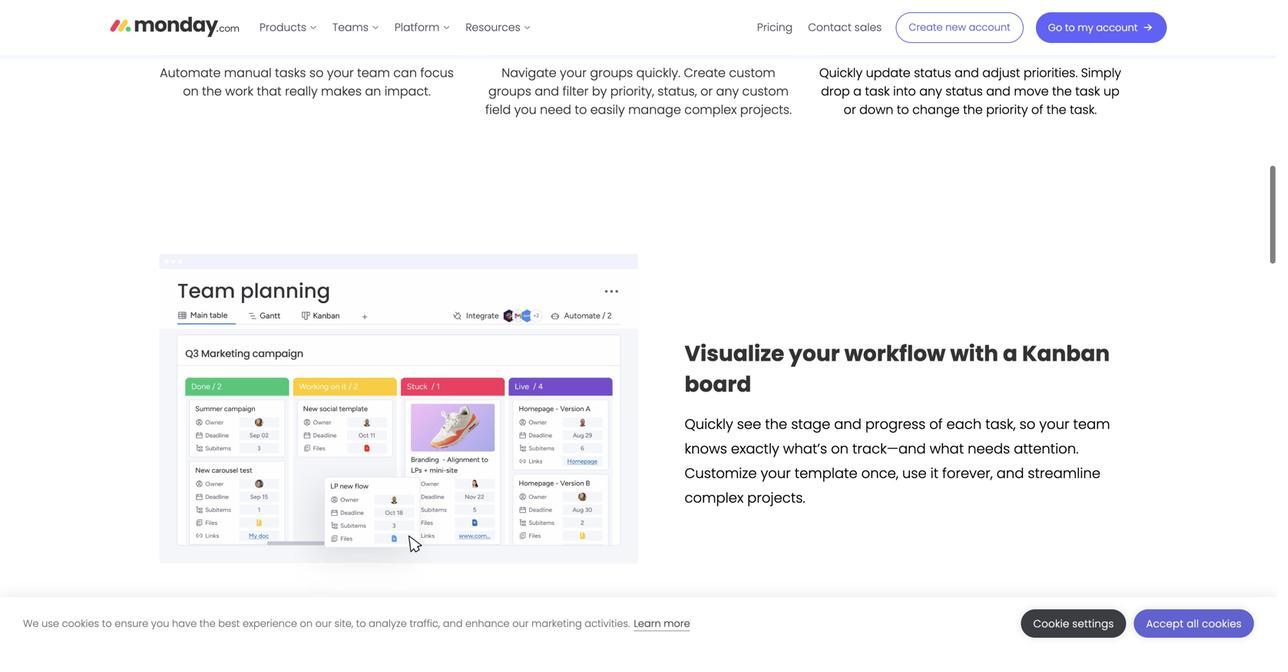 Task type: describe. For each thing, give the bounding box(es) containing it.
and-
[[960, 27, 992, 44]]

knows
[[685, 439, 727, 459]]

create inside button
[[909, 20, 943, 34]]

enhance
[[465, 617, 510, 631]]

1 vertical spatial custom
[[742, 82, 789, 100]]

all
[[1187, 617, 1199, 631]]

the down priorities.
[[1052, 82, 1072, 100]]

visualize your workflow with a kanban board
[[685, 339, 1110, 400]]

so inside quickly see the stage and progress of each task, so your team knows exactly what's on track—and what needs attention. customize your template once, use it forever, and streamline complex projects.
[[1020, 415, 1036, 434]]

priority
[[986, 101, 1028, 118]]

0 vertical spatial groups
[[590, 64, 633, 81]]

create inside navigate your groups quickly. create custom groups and filter by priority, status, or any custom field you need to easily manage complex projects.
[[684, 64, 726, 81]]

and down needs
[[997, 464, 1024, 484]]

into
[[893, 82, 916, 100]]

use inside quickly see the stage and progress of each task, so your team knows exactly what's on track—and what needs attention. customize your template once, use it forever, and streamline complex projects.
[[902, 464, 927, 484]]

move
[[1014, 82, 1049, 100]]

automate for automate manual tasks so your team can focus on the work that really makes an impact.
[[160, 64, 221, 81]]

navigate your groups quickly. create custom groups and filter by priority, status, or any custom field you need to easily manage complex projects.
[[485, 64, 792, 118]]

accept
[[1146, 617, 1184, 631]]

any inside quickly update status and adjust priorities. simply drop a task into any status and move the task up or down to change the priority of the task.
[[919, 82, 942, 100]]

or inside quickly update status and adjust priorities. simply drop a task into any status and move the task up or down to change the priority of the task.
[[844, 101, 856, 118]]

we use cookies to ensure you have the best experience on our site, to analyze traffic, and enhance our marketing activities. learn more
[[23, 617, 690, 631]]

kanban
[[1022, 339, 1110, 369]]

marketing
[[531, 617, 582, 631]]

analyze
[[369, 617, 407, 631]]

sales
[[855, 20, 882, 35]]

quickly.
[[636, 64, 680, 81]]

complex inside quickly see the stage and progress of each task, so your team knows exactly what's on track—and what needs attention. customize your template once, use it forever, and streamline complex projects.
[[685, 489, 744, 508]]

customize
[[685, 464, 757, 484]]

1 horizontal spatial work
[[355, 27, 386, 44]]

down
[[859, 101, 893, 118]]

list containing products
[[252, 0, 539, 55]]

each
[[947, 415, 982, 434]]

board
[[685, 369, 751, 400]]

streamline
[[1028, 464, 1101, 484]]

your inside visualize your workflow with a kanban board
[[789, 339, 840, 369]]

quickly update status and adjust priorities. simply drop a task into any status and move the task up or down to change the priority of the task.
[[819, 64, 1121, 118]]

impact.
[[385, 82, 431, 100]]

update
[[866, 64, 911, 81]]

the inside automate manual tasks so your team can focus on the work that really makes an impact.
[[202, 82, 222, 100]]

need
[[540, 101, 571, 118]]

a inside quickly update status and adjust priorities. simply drop a task into any status and move the task up or down to change the priority of the task.
[[853, 82, 862, 100]]

1 task from the left
[[865, 82, 890, 100]]

tasks inside automate manual tasks so your team can focus on the work that really makes an impact.
[[275, 64, 306, 81]]

create new account
[[909, 20, 1011, 34]]

projects. inside navigate your groups quickly. create custom groups and filter by priority, status, or any custom field you need to easily manage complex projects.
[[740, 101, 792, 118]]

adjust
[[982, 64, 1020, 81]]

easily
[[882, 27, 919, 44]]

main element
[[252, 0, 1167, 55]]

the left grunt
[[294, 27, 315, 44]]

makes
[[321, 82, 362, 100]]

drop inside quickly update status and adjust priorities. simply drop a task into any status and move the task up or down to change the priority of the task.
[[821, 82, 850, 100]]

automate for automate the grunt work
[[227, 27, 291, 44]]

1 vertical spatial status
[[946, 82, 983, 100]]

0 vertical spatial custom
[[729, 64, 775, 81]]

platform
[[395, 20, 440, 35]]

my
[[1078, 21, 1093, 35]]

to right site,
[[356, 617, 366, 631]]

pricing link
[[750, 15, 800, 40]]

navigate
[[502, 64, 557, 81]]

resources
[[466, 20, 520, 35]]

or inside navigate your groups quickly. create custom groups and filter by priority, status, or any custom field you need to easily manage complex projects.
[[700, 82, 713, 100]]

accept all cookies
[[1146, 617, 1242, 631]]

monday.com logo image
[[110, 10, 240, 42]]

grunt
[[317, 27, 352, 44]]

quickly see the stage and progress of each task, so your team knows exactly what's on track—and what needs attention. customize your template once, use it forever, and streamline complex projects.
[[685, 415, 1110, 508]]

what
[[930, 439, 964, 459]]

have
[[172, 617, 197, 631]]

priorities.
[[1024, 64, 1078, 81]]

that
[[257, 82, 282, 100]]

use inside dialog
[[42, 617, 59, 631]]

on inside automate manual tasks so your team can focus on the work that really makes an impact.
[[183, 82, 199, 100]]

focus
[[420, 64, 454, 81]]

and left adjust
[[955, 64, 979, 81]]

the inside quickly see the stage and progress of each task, so your team knows exactly what's on track—and what needs attention. customize your template once, use it forever, and streamline complex projects.
[[765, 415, 787, 434]]

a inside visualize your workflow with a kanban board
[[1003, 339, 1018, 369]]

status,
[[658, 82, 697, 100]]

of inside quickly see the stage and progress of each task, so your team knows exactly what's on track—and what needs attention. customize your template once, use it forever, and streamline complex projects.
[[929, 415, 943, 434]]

task.
[[1070, 101, 1097, 118]]

needs
[[968, 439, 1010, 459]]

contact sales
[[808, 20, 882, 35]]

quickly for quickly see the stage and progress of each task, so your team knows exactly what's on track—and what needs attention. customize your template once, use it forever, and streamline complex projects.
[[685, 415, 733, 434]]

visualize
[[685, 339, 784, 369]]

progress
[[865, 415, 926, 434]]

an
[[365, 82, 381, 100]]

resources link
[[458, 15, 539, 40]]

0 horizontal spatial you
[[151, 617, 169, 631]]

manual
[[224, 64, 272, 81]]

see
[[737, 415, 761, 434]]

kanban2 image
[[485, 0, 792, 56]]

on inside quickly see the stage and progress of each task, so your team knows exactly what's on track—and what needs attention. customize your template once, use it forever, and streamline complex projects.
[[831, 439, 849, 459]]

cookies for use
[[62, 617, 99, 631]]

cookies for all
[[1202, 617, 1242, 631]]

easily
[[590, 101, 625, 118]]

attention.
[[1014, 439, 1079, 459]]

traffic,
[[410, 617, 440, 631]]

activities.
[[585, 617, 630, 631]]

accept all cookies button
[[1134, 610, 1254, 638]]

teams
[[333, 20, 369, 35]]

list containing pricing
[[750, 0, 890, 55]]

site,
[[334, 617, 353, 631]]

task,
[[986, 415, 1016, 434]]

learn more link
[[634, 617, 690, 632]]

it
[[930, 464, 939, 484]]

cookie settings button
[[1021, 610, 1126, 638]]

go to my account button
[[1036, 12, 1167, 43]]

team inside automate manual tasks so your team can focus on the work that really makes an impact.
[[357, 64, 390, 81]]

automate manual tasks so your team can focus on the work that really makes an impact.
[[160, 64, 454, 100]]

products link
[[252, 15, 325, 40]]

go
[[1048, 21, 1062, 35]]

change
[[912, 101, 960, 118]]



Task type: locate. For each thing, give the bounding box(es) containing it.
drop
[[992, 27, 1021, 44], [821, 82, 850, 100]]

2 cookies from the left
[[1202, 617, 1242, 631]]

learn
[[634, 617, 661, 631]]

complex inside navigate your groups quickly. create custom groups and filter by priority, status, or any custom field you need to easily manage complex projects.
[[684, 101, 737, 118]]

team
[[357, 64, 390, 81], [1073, 415, 1110, 434]]

dialog
[[0, 597, 1277, 650]]

contact
[[808, 20, 852, 35]]

1 vertical spatial so
[[1020, 415, 1036, 434]]

complex down "customize"
[[685, 489, 744, 508]]

1 vertical spatial or
[[844, 101, 856, 118]]

your up stage
[[789, 339, 840, 369]]

0 horizontal spatial team
[[357, 64, 390, 81]]

or right the status,
[[700, 82, 713, 100]]

create left new
[[909, 20, 943, 34]]

go to my account
[[1048, 21, 1138, 35]]

1 vertical spatial create
[[684, 64, 726, 81]]

1 horizontal spatial of
[[1031, 101, 1043, 118]]

0 vertical spatial a
[[853, 82, 862, 100]]

any right the status,
[[716, 82, 739, 100]]

0 horizontal spatial list
[[252, 0, 539, 55]]

and inside navigate your groups quickly. create custom groups and filter by priority, status, or any custom field you need to easily manage complex projects.
[[535, 82, 559, 100]]

stage
[[791, 415, 830, 434]]

a right with
[[1003, 339, 1018, 369]]

and down adjust
[[986, 82, 1011, 100]]

so up the really on the left top of page
[[309, 64, 324, 81]]

cookie
[[1033, 617, 1069, 631]]

0 horizontal spatial drop
[[821, 82, 850, 100]]

so right task,
[[1020, 415, 1036, 434]]

1 horizontal spatial on
[[300, 617, 313, 631]]

so
[[309, 64, 324, 81], [1020, 415, 1036, 434]]

0 horizontal spatial work
[[225, 82, 253, 100]]

1 horizontal spatial list
[[750, 0, 890, 55]]

0 horizontal spatial account
[[969, 20, 1011, 34]]

to right go
[[1065, 21, 1075, 35]]

1 horizontal spatial so
[[1020, 415, 1036, 434]]

1 vertical spatial team
[[1073, 415, 1110, 434]]

1 vertical spatial on
[[831, 439, 849, 459]]

1 vertical spatial projects.
[[747, 489, 805, 508]]

1 complex from the top
[[684, 101, 737, 118]]

1 horizontal spatial our
[[512, 617, 529, 631]]

0 vertical spatial status
[[914, 64, 951, 81]]

your up makes
[[327, 64, 354, 81]]

1 horizontal spatial groups
[[590, 64, 633, 81]]

0 vertical spatial so
[[309, 64, 324, 81]]

use left it
[[902, 464, 927, 484]]

cookies right all
[[1202, 617, 1242, 631]]

kanban4 image
[[159, 254, 639, 595]]

1 horizontal spatial cookies
[[1202, 617, 1242, 631]]

0 horizontal spatial so
[[309, 64, 324, 81]]

manage
[[628, 101, 681, 118]]

settings
[[1072, 617, 1114, 631]]

1 our from the left
[[315, 617, 332, 631]]

automate the grunt work
[[227, 27, 386, 44]]

to
[[1065, 21, 1075, 35], [575, 101, 587, 118], [897, 101, 909, 118], [102, 617, 112, 631], [356, 617, 366, 631]]

1 cookies from the left
[[62, 617, 99, 631]]

status
[[914, 64, 951, 81], [946, 82, 983, 100]]

team up an
[[357, 64, 390, 81]]

you left have
[[151, 617, 169, 631]]

platform link
[[387, 15, 458, 40]]

your inside automate manual tasks so your team can focus on the work that really makes an impact.
[[327, 64, 354, 81]]

the left "priority"
[[963, 101, 983, 118]]

2 any from the left
[[919, 82, 942, 100]]

a
[[853, 82, 862, 100], [1003, 339, 1018, 369]]

2 task from the left
[[1075, 82, 1100, 100]]

best
[[218, 617, 240, 631]]

0 horizontal spatial quickly
[[685, 415, 733, 434]]

status up into
[[914, 64, 951, 81]]

use
[[902, 464, 927, 484], [42, 617, 59, 631]]

1 horizontal spatial use
[[902, 464, 927, 484]]

products
[[260, 20, 306, 35]]

1 vertical spatial automate
[[160, 64, 221, 81]]

0 horizontal spatial automate
[[160, 64, 221, 81]]

and up need
[[535, 82, 559, 100]]

drag-
[[922, 27, 960, 44]]

the
[[294, 27, 315, 44], [202, 82, 222, 100], [1052, 82, 1072, 100], [963, 101, 983, 118], [1047, 101, 1066, 118], [765, 415, 787, 434], [200, 617, 216, 631]]

quickly inside quickly update status and adjust priorities. simply drop a task into any status and move the task up or down to change the priority of the task.
[[819, 64, 863, 81]]

forever,
[[942, 464, 993, 484]]

of inside quickly update status and adjust priorities. simply drop a task into any status and move the task up or down to change the priority of the task.
[[1031, 101, 1043, 118]]

work right grunt
[[355, 27, 386, 44]]

quickly inside quickly see the stage and progress of each task, so your team knows exactly what's on track—and what needs attention. customize your template once, use it forever, and streamline complex projects.
[[685, 415, 733, 434]]

or
[[700, 82, 713, 100], [844, 101, 856, 118]]

1 list from the left
[[252, 0, 539, 55]]

0 horizontal spatial groups
[[488, 82, 531, 100]]

quickly
[[819, 64, 863, 81], [685, 415, 733, 434]]

teams link
[[325, 15, 387, 40]]

0 horizontal spatial a
[[853, 82, 862, 100]]

1 vertical spatial drop
[[821, 82, 850, 100]]

0 horizontal spatial any
[[716, 82, 739, 100]]

status up change
[[946, 82, 983, 100]]

you inside navigate your groups quickly. create custom groups and filter by priority, status, or any custom field you need to easily manage complex projects.
[[514, 101, 537, 118]]

0 vertical spatial of
[[1031, 101, 1043, 118]]

1 any from the left
[[716, 82, 739, 100]]

complex down the status,
[[684, 101, 737, 118]]

any up change
[[919, 82, 942, 100]]

and right stage
[[834, 415, 862, 434]]

1 vertical spatial a
[[1003, 339, 1018, 369]]

1 horizontal spatial account
[[1096, 21, 1138, 35]]

once,
[[861, 464, 899, 484]]

drop up adjust
[[992, 27, 1021, 44]]

so inside automate manual tasks so your team can focus on the work that really makes an impact.
[[309, 64, 324, 81]]

automate down the monday.com logo
[[160, 64, 221, 81]]

your inside navigate your groups quickly. create custom groups and filter by priority, status, or any custom field you need to easily manage complex projects.
[[560, 64, 587, 81]]

quickly up knows
[[685, 415, 733, 434]]

account inside go to my account button
[[1096, 21, 1138, 35]]

or left down
[[844, 101, 856, 118]]

account inside create new account button
[[969, 20, 1011, 34]]

the left best at the left of page
[[200, 617, 216, 631]]

1 vertical spatial tasks
[[275, 64, 306, 81]]

0 vertical spatial work
[[355, 27, 386, 44]]

1 horizontal spatial you
[[514, 101, 537, 118]]

ensure
[[115, 617, 148, 631]]

1 horizontal spatial drop
[[992, 27, 1021, 44]]

0 horizontal spatial or
[[700, 82, 713, 100]]

our right the enhance
[[512, 617, 529, 631]]

of
[[1031, 101, 1043, 118], [929, 415, 943, 434]]

simply
[[1081, 64, 1121, 81]]

2 vertical spatial on
[[300, 617, 313, 631]]

2 list from the left
[[750, 0, 890, 55]]

our
[[315, 617, 332, 631], [512, 617, 529, 631]]

template
[[795, 464, 858, 484]]

to inside quickly update status and adjust priorities. simply drop a task into any status and move the task up or down to change the priority of the task.
[[897, 101, 909, 118]]

our left site,
[[315, 617, 332, 631]]

you right field
[[514, 101, 537, 118]]

create
[[909, 20, 943, 34], [684, 64, 726, 81]]

0 horizontal spatial on
[[183, 82, 199, 100]]

0 vertical spatial complex
[[684, 101, 737, 118]]

1 horizontal spatial any
[[919, 82, 942, 100]]

of down move
[[1031, 101, 1043, 118]]

can
[[393, 64, 417, 81]]

0 vertical spatial create
[[909, 20, 943, 34]]

of up what
[[929, 415, 943, 434]]

to left ensure
[[102, 617, 112, 631]]

2 complex from the top
[[685, 489, 744, 508]]

kanban1 image
[[153, 0, 460, 56]]

1 horizontal spatial quickly
[[819, 64, 863, 81]]

to inside navigate your groups quickly. create custom groups and filter by priority, status, or any custom field you need to easily manage complex projects.
[[575, 101, 587, 118]]

quickly for quickly update status and adjust priorities. simply drop a task into any status and move the task up or down to change the priority of the task.
[[819, 64, 863, 81]]

exactly
[[731, 439, 779, 459]]

any
[[716, 82, 739, 100], [919, 82, 942, 100]]

on down the monday.com logo
[[183, 82, 199, 100]]

1 horizontal spatial team
[[1073, 415, 1110, 434]]

work inside automate manual tasks so your team can focus on the work that really makes an impact.
[[225, 82, 253, 100]]

automate up manual
[[227, 27, 291, 44]]

0 horizontal spatial tasks
[[275, 64, 306, 81]]

1 vertical spatial quickly
[[685, 415, 733, 434]]

groups up field
[[488, 82, 531, 100]]

1 horizontal spatial automate
[[227, 27, 291, 44]]

what's
[[783, 439, 827, 459]]

more
[[664, 617, 690, 631]]

your up filter
[[560, 64, 587, 81]]

1 horizontal spatial tasks
[[1024, 27, 1059, 44]]

2 horizontal spatial on
[[831, 439, 849, 459]]

we
[[23, 617, 39, 631]]

a up down
[[853, 82, 862, 100]]

cookies
[[62, 617, 99, 631], [1202, 617, 1242, 631]]

task up task.
[[1075, 82, 1100, 100]]

tasks
[[1024, 27, 1059, 44], [275, 64, 306, 81]]

task up down
[[865, 82, 890, 100]]

your down exactly
[[761, 464, 791, 484]]

0 horizontal spatial create
[[684, 64, 726, 81]]

tasks up the really on the left top of page
[[275, 64, 306, 81]]

dialog containing cookie settings
[[0, 597, 1277, 650]]

with
[[950, 339, 998, 369]]

to down filter
[[575, 101, 587, 118]]

track—and
[[852, 439, 926, 459]]

easily drag-and-drop tasks
[[882, 27, 1059, 44]]

experience
[[243, 617, 297, 631]]

the left that
[[202, 82, 222, 100]]

workflow
[[844, 339, 946, 369]]

task
[[865, 82, 890, 100], [1075, 82, 1100, 100]]

0 vertical spatial automate
[[227, 27, 291, 44]]

field
[[485, 101, 511, 118]]

work down manual
[[225, 82, 253, 100]]

projects. inside quickly see the stage and progress of each task, so your team knows exactly what's on track—and what needs attention. customize your template once, use it forever, and streamline complex projects.
[[747, 489, 805, 508]]

1 vertical spatial you
[[151, 617, 169, 631]]

on right experience
[[300, 617, 313, 631]]

on
[[183, 82, 199, 100], [831, 439, 849, 459], [300, 617, 313, 631]]

up
[[1104, 82, 1120, 100]]

1 vertical spatial groups
[[488, 82, 531, 100]]

tasks up priorities.
[[1024, 27, 1059, 44]]

0 vertical spatial you
[[514, 101, 537, 118]]

the right see
[[765, 415, 787, 434]]

0 horizontal spatial use
[[42, 617, 59, 631]]

0 horizontal spatial task
[[865, 82, 890, 100]]

custom
[[729, 64, 775, 81], [742, 82, 789, 100]]

0 horizontal spatial of
[[929, 415, 943, 434]]

cookie settings
[[1033, 617, 1114, 631]]

team up attention.
[[1073, 415, 1110, 434]]

1 vertical spatial use
[[42, 617, 59, 631]]

0 vertical spatial tasks
[[1024, 27, 1059, 44]]

0 vertical spatial quickly
[[819, 64, 863, 81]]

1 horizontal spatial task
[[1075, 82, 1100, 100]]

0 horizontal spatial cookies
[[62, 617, 99, 631]]

1 vertical spatial work
[[225, 82, 253, 100]]

1 horizontal spatial a
[[1003, 339, 1018, 369]]

priority,
[[610, 82, 654, 100]]

your
[[327, 64, 354, 81], [560, 64, 587, 81], [789, 339, 840, 369], [1039, 415, 1070, 434], [761, 464, 791, 484]]

0 vertical spatial on
[[183, 82, 199, 100]]

create up the status,
[[684, 64, 726, 81]]

0 vertical spatial use
[[902, 464, 927, 484]]

1 horizontal spatial create
[[909, 20, 943, 34]]

to inside button
[[1065, 21, 1075, 35]]

kanban3 image
[[817, 0, 1124, 56]]

groups up by
[[590, 64, 633, 81]]

1 horizontal spatial or
[[844, 101, 856, 118]]

0 vertical spatial drop
[[992, 27, 1021, 44]]

to down into
[[897, 101, 909, 118]]

1 vertical spatial complex
[[685, 489, 744, 508]]

filter
[[563, 82, 589, 100]]

quickly down contact sales 'link'
[[819, 64, 863, 81]]

0 vertical spatial or
[[700, 82, 713, 100]]

automate inside automate manual tasks so your team can focus on the work that really makes an impact.
[[160, 64, 221, 81]]

contact sales link
[[800, 15, 890, 40]]

0 vertical spatial projects.
[[740, 101, 792, 118]]

list
[[252, 0, 539, 55], [750, 0, 890, 55]]

new
[[946, 20, 966, 34]]

and right traffic,
[[443, 617, 463, 631]]

team inside quickly see the stage and progress of each task, so your team knows exactly what's on track—and what needs attention. customize your template once, use it forever, and streamline complex projects.
[[1073, 415, 1110, 434]]

0 vertical spatial team
[[357, 64, 390, 81]]

cookies right we
[[62, 617, 99, 631]]

drop down contact
[[821, 82, 850, 100]]

on up template
[[831, 439, 849, 459]]

use right we
[[42, 617, 59, 631]]

cookies inside "button"
[[1202, 617, 1242, 631]]

0 horizontal spatial our
[[315, 617, 332, 631]]

any inside navigate your groups quickly. create custom groups and filter by priority, status, or any custom field you need to easily manage complex projects.
[[716, 82, 739, 100]]

1 vertical spatial of
[[929, 415, 943, 434]]

pricing
[[757, 20, 793, 35]]

your up attention.
[[1039, 415, 1070, 434]]

account
[[969, 20, 1011, 34], [1096, 21, 1138, 35]]

the left task.
[[1047, 101, 1066, 118]]

2 our from the left
[[512, 617, 529, 631]]

really
[[285, 82, 318, 100]]

create new account button
[[896, 12, 1024, 43]]

projects.
[[740, 101, 792, 118], [747, 489, 805, 508]]



Task type: vqa. For each thing, say whether or not it's contained in the screenshot.
team within Automate manual tasks so your team can focus on the work that really makes an impact.
yes



